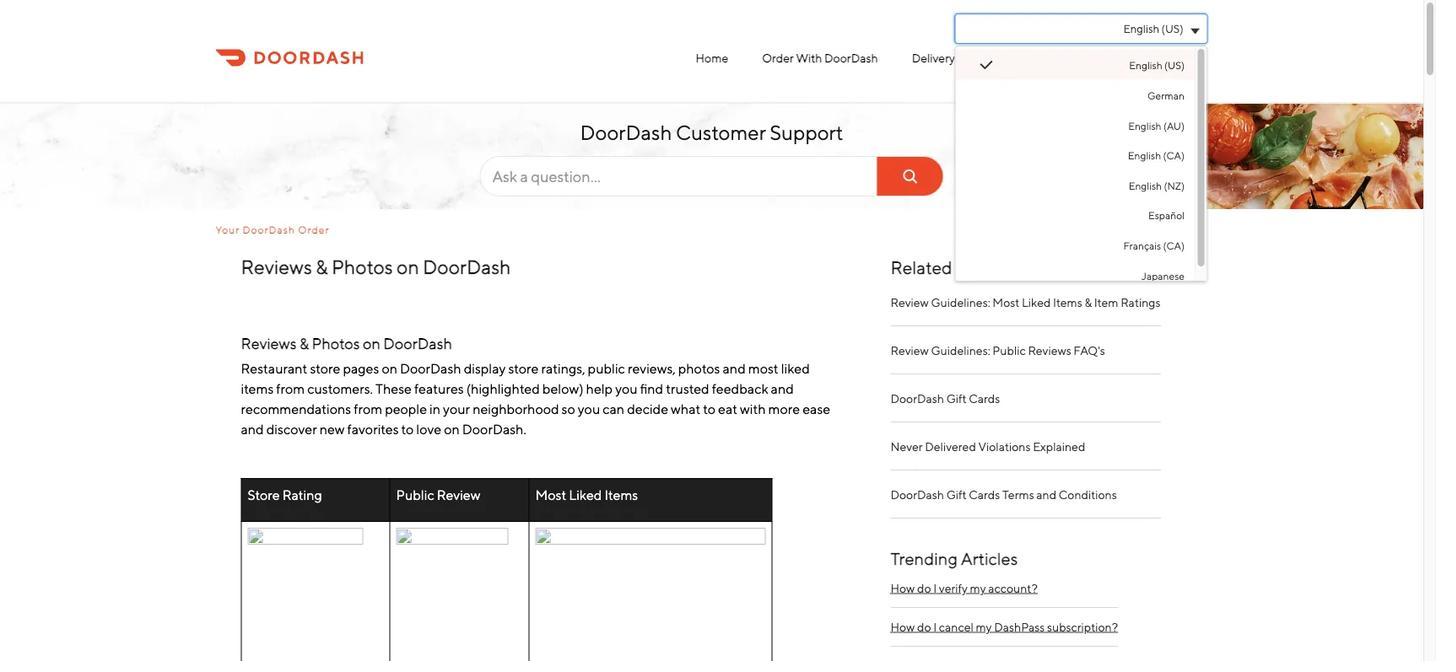 Task type: vqa. For each thing, say whether or not it's contained in the screenshot.
Now".
no



Task type: describe. For each thing, give the bounding box(es) containing it.
german
[[1147, 90, 1185, 101]]

français
[[1123, 240, 1161, 252]]

& for reviews & photos on doordash restaurant store pages on doordash display store ratings, public reviews, photos and most liked items from customers. these features (highlighted below) help you find trusted feedback and recommendations from people in your neighborhood so you can decide what to eat with more ease and discover new favorites to love on doordash.
[[300, 335, 309, 353]]

never
[[891, 440, 923, 454]]

violations
[[979, 440, 1031, 454]]

review for review guidelines: most liked items & item ratings
[[891, 296, 929, 310]]

store rating
[[248, 487, 322, 503]]

favorites
[[347, 421, 399, 437]]

doordash.
[[462, 421, 527, 437]]

your doordash order link
[[216, 224, 336, 236]]

0 vertical spatial you
[[615, 381, 638, 397]]

(au)
[[1163, 120, 1185, 132]]

conditions
[[1059, 488, 1117, 502]]

(nz)
[[1164, 180, 1185, 192]]

home
[[696, 51, 729, 65]]

review guidelines: most liked items & item ratings
[[891, 296, 1161, 310]]

doordash gift cards terms and conditions link
[[891, 471, 1161, 519]]

doordash gift cards link
[[891, 375, 1161, 423]]

consumer help home image
[[216, 47, 363, 68]]

doordash gift cards
[[891, 392, 1000, 406]]

doordash customer support
[[580, 120, 844, 144]]

ratings,
[[541, 361, 585, 377]]

home link
[[692, 44, 733, 72]]

1 horizontal spatial order
[[762, 51, 794, 65]]

what
[[671, 401, 701, 417]]

how do i cancel my dashpass subscription?
[[891, 621, 1118, 634]]

japanese
[[1142, 270, 1185, 282]]

i for verify
[[934, 582, 937, 596]]

neighborhood
[[473, 401, 559, 417]]

reviews & photos on doordash
[[241, 255, 511, 278]]

and left discover in the left of the page
[[241, 421, 264, 437]]

account?
[[989, 582, 1038, 596]]

how do i verify my account? link
[[891, 570, 1118, 609]]

menu containing home
[[476, 44, 1201, 72]]

liked
[[781, 361, 810, 377]]

1 vertical spatial support
[[770, 120, 844, 144]]

english left (nz)
[[1129, 180, 1162, 192]]

topics link
[[1159, 44, 1201, 72]]

(us) inside option
[[1164, 60, 1185, 71]]

2 store from the left
[[508, 361, 539, 377]]

reviews for reviews & photos on doordash restaurant store pages on doordash display store ratings, public reviews, photos and most liked items from customers. these features (highlighted below) help you find trusted feedback and recommendations from people in your neighborhood so you can decide what to eat with more ease and discover new favorites to love on doordash.
[[241, 335, 297, 353]]

can
[[603, 401, 625, 417]]

english (us) inside option
[[1129, 60, 1185, 71]]

español
[[1148, 210, 1185, 222]]

trusted
[[666, 381, 710, 397]]

popular topics button
[[1030, 44, 1134, 72]]

gift for doordash gift cards
[[947, 392, 967, 406]]

(ca) for english (ca)
[[1163, 150, 1185, 162]]

popular topics
[[1034, 51, 1111, 65]]

review for review guidelines: public reviews faq's
[[891, 344, 929, 358]]

review guidelines: most liked items & item ratings link
[[891, 279, 1161, 327]]

0 horizontal spatial order
[[298, 224, 330, 236]]

how do i verify my account?
[[891, 582, 1038, 596]]

more
[[769, 401, 800, 417]]

trending articles
[[891, 550, 1018, 569]]

i for cancel
[[934, 621, 937, 634]]

terms
[[1003, 488, 1035, 502]]

customer
[[676, 120, 766, 144]]

most
[[748, 361, 779, 377]]

reviews left faq's
[[1028, 344, 1072, 358]]

verify
[[939, 582, 968, 596]]

ratings
[[1121, 296, 1161, 310]]

english inside option
[[1129, 60, 1162, 71]]

review guidelines: public reviews faq's
[[891, 344, 1106, 358]]

decide
[[627, 401, 669, 417]]

cancel
[[939, 621, 974, 634]]

order with doordash
[[762, 51, 878, 65]]

(highlighted
[[466, 381, 540, 397]]

do for verify
[[917, 582, 931, 596]]

english (au)
[[1128, 120, 1185, 132]]

1 store from the left
[[310, 361, 341, 377]]

gift for doordash gift cards terms and conditions
[[947, 488, 967, 502]]

english left the (au)
[[1128, 120, 1162, 132]]

delivered
[[925, 440, 976, 454]]

with inside menu
[[796, 51, 822, 65]]

item
[[1095, 296, 1119, 310]]

reviews,
[[628, 361, 676, 377]]

people
[[385, 401, 427, 417]]

0 horizontal spatial liked
[[569, 487, 602, 503]]

français (ca)
[[1123, 240, 1185, 252]]

public review
[[396, 487, 481, 503]]

doordash gift cards terms and conditions
[[891, 488, 1117, 502]]

0 vertical spatial to
[[703, 401, 716, 417]]

0 horizontal spatial from
[[276, 381, 305, 397]]

2 horizontal spatial &
[[1085, 296, 1092, 310]]

english down 'english (au)'
[[1128, 150, 1161, 162]]

cards for doordash gift cards
[[969, 392, 1000, 406]]

your
[[443, 401, 470, 417]]

feedback
[[712, 381, 769, 397]]

discover
[[266, 421, 317, 437]]

cards for doordash gift cards terms and conditions
[[969, 488, 1000, 502]]

never delivered violations explained
[[891, 440, 1088, 454]]

guidelines: for public
[[931, 344, 991, 358]]

0 horizontal spatial you
[[578, 401, 600, 417]]

in
[[430, 401, 441, 417]]

related
[[891, 257, 953, 278]]

english (ca)
[[1128, 150, 1185, 162]]

below)
[[543, 381, 584, 397]]

customers.
[[307, 381, 373, 397]]

never delivered violations explained link
[[891, 423, 1161, 471]]

most liked items
[[536, 487, 638, 503]]

find
[[640, 381, 664, 397]]

so
[[562, 401, 575, 417]]

review guidelines: public reviews faq's link
[[891, 327, 1161, 375]]

how for how do i cancel my dashpass subscription?
[[891, 621, 915, 634]]

order with doordash link
[[758, 44, 883, 72]]

Ask a question... text field
[[480, 156, 944, 197]]



Task type: locate. For each thing, give the bounding box(es) containing it.
items inside review guidelines: most liked items & item ratings link
[[1053, 296, 1083, 310]]

1 horizontal spatial topics
[[1164, 51, 1197, 65]]

store up customers.
[[310, 361, 341, 377]]

explained
[[1033, 440, 1086, 454]]

& down "your doordash order" link
[[316, 255, 328, 278]]

1 horizontal spatial from
[[354, 401, 382, 417]]

1 vertical spatial i
[[934, 621, 937, 634]]

items
[[241, 381, 274, 397]]

topics up german
[[1164, 51, 1197, 65]]

my right verify
[[970, 582, 986, 596]]

features
[[414, 381, 464, 397]]

0 vertical spatial gift
[[947, 392, 967, 406]]

support inside menu
[[958, 51, 1000, 65]]

and up more
[[771, 381, 794, 397]]

Preferred Language, English (US) button
[[955, 14, 1208, 44]]

i left cancel
[[934, 621, 937, 634]]

guidelines: for most
[[931, 296, 991, 310]]

articles up how do i verify my account? link
[[961, 550, 1018, 569]]

(us) inside button
[[1162, 22, 1184, 35]]

and up feedback
[[723, 361, 746, 377]]

english (us) inside button
[[1124, 22, 1184, 35]]

1 vertical spatial review
[[891, 344, 929, 358]]

subscription?
[[1047, 621, 1118, 634]]

0 vertical spatial &
[[316, 255, 328, 278]]

& for reviews & photos on doordash
[[316, 255, 328, 278]]

1 horizontal spatial store
[[508, 361, 539, 377]]

on
[[397, 255, 419, 278], [363, 335, 381, 353], [382, 361, 397, 377], [444, 421, 460, 437]]

faq's
[[1074, 344, 1106, 358]]

&
[[316, 255, 328, 278], [1085, 296, 1092, 310], [300, 335, 309, 353]]

list box
[[955, 46, 1208, 290]]

1 how from the top
[[891, 582, 915, 596]]

store
[[310, 361, 341, 377], [508, 361, 539, 377]]

my
[[970, 582, 986, 596], [976, 621, 992, 634]]

support down order with doordash link
[[770, 120, 844, 144]]

english (us) option
[[956, 50, 1195, 80]]

you
[[615, 381, 638, 397], [578, 401, 600, 417]]

articles for related articles
[[956, 257, 1016, 278]]

rating
[[282, 487, 322, 503]]

1 vertical spatial english (us)
[[1129, 60, 1185, 71]]

2 topics from the left
[[1164, 51, 1197, 65]]

recommendations
[[241, 401, 351, 417]]

topics inside "popular topics" popup button
[[1078, 51, 1111, 65]]

to down people
[[401, 421, 414, 437]]

most
[[993, 296, 1020, 310], [536, 487, 566, 503]]

english up topics link
[[1124, 22, 1160, 35]]

text default image
[[980, 58, 993, 72]]

1 vertical spatial guidelines:
[[931, 344, 991, 358]]

your doordash order
[[216, 224, 330, 236]]

1 horizontal spatial to
[[703, 401, 716, 417]]

guidelines: down related articles on the right top of page
[[931, 296, 991, 310]]

articles for trending articles
[[961, 550, 1018, 569]]

0 horizontal spatial store
[[310, 361, 341, 377]]

help
[[586, 381, 613, 397]]

support right delivery
[[958, 51, 1000, 65]]

1 vertical spatial (ca)
[[1163, 240, 1185, 252]]

1 vertical spatial (us)
[[1164, 60, 1185, 71]]

do down trending at the right of the page
[[917, 582, 931, 596]]

1 topics from the left
[[1078, 51, 1111, 65]]

restaurant
[[241, 361, 308, 377]]

public
[[588, 361, 625, 377]]

my for account?
[[970, 582, 986, 596]]

store up the (highlighted
[[508, 361, 539, 377]]

list box containing english (us)
[[955, 46, 1208, 290]]

my inside how do i verify my account? link
[[970, 582, 986, 596]]

review down related
[[891, 296, 929, 310]]

0 vertical spatial how
[[891, 582, 915, 596]]

1 vertical spatial with
[[740, 401, 766, 417]]

dashpass
[[994, 621, 1045, 634]]

trending
[[891, 550, 958, 569]]

cards up never delivered violations explained
[[969, 392, 1000, 406]]

how for how do i verify my account?
[[891, 582, 915, 596]]

eat
[[718, 401, 738, 417]]

articles up review guidelines: most liked items & item ratings link
[[956, 257, 1016, 278]]

reviews
[[241, 255, 312, 278], [241, 335, 297, 353], [1028, 344, 1072, 358]]

1 horizontal spatial support
[[958, 51, 1000, 65]]

1 vertical spatial do
[[917, 621, 931, 634]]

delivery support link
[[908, 44, 1005, 72]]

to
[[703, 401, 716, 417], [401, 421, 414, 437]]

0 vertical spatial (us)
[[1162, 22, 1184, 35]]

1 vertical spatial most
[[536, 487, 566, 503]]

(us) up german
[[1164, 60, 1185, 71]]

1 horizontal spatial most
[[993, 296, 1020, 310]]

i inside 'how do i cancel my dashpass subscription?' link
[[934, 621, 937, 634]]

your
[[216, 224, 240, 236]]

0 vertical spatial review
[[891, 296, 929, 310]]

with inside reviews & photos on doordash restaurant store pages on doordash display store ratings, public reviews, photos and most liked items from customers. these features (highlighted below) help you find trusted feedback and recommendations from people in your neighborhood so you can decide what to eat with more ease and discover new favorites to love on doordash.
[[740, 401, 766, 417]]

to left 'eat'
[[703, 401, 716, 417]]

2 vertical spatial review
[[437, 487, 481, 503]]

0 horizontal spatial most
[[536, 487, 566, 503]]

1 horizontal spatial liked
[[1022, 296, 1051, 310]]

2 vertical spatial &
[[300, 335, 309, 353]]

0 vertical spatial with
[[796, 51, 822, 65]]

(us)
[[1162, 22, 1184, 35], [1164, 60, 1185, 71]]

0 horizontal spatial &
[[300, 335, 309, 353]]

1 vertical spatial from
[[354, 401, 382, 417]]

new
[[320, 421, 345, 437]]

reviews up restaurant on the bottom of the page
[[241, 335, 297, 353]]

1 vertical spatial how
[[891, 621, 915, 634]]

support
[[958, 51, 1000, 65], [770, 120, 844, 144]]

2 cards from the top
[[969, 488, 1000, 502]]

(ca) down the (au)
[[1163, 150, 1185, 162]]

liked
[[1022, 296, 1051, 310], [569, 487, 602, 503]]

0 horizontal spatial with
[[740, 401, 766, 417]]

and
[[723, 361, 746, 377], [771, 381, 794, 397], [241, 421, 264, 437], [1037, 488, 1057, 502]]

0 vertical spatial articles
[[956, 257, 1016, 278]]

photos
[[678, 361, 720, 377]]

english inside button
[[1124, 22, 1160, 35]]

1 vertical spatial order
[[298, 224, 330, 236]]

1 vertical spatial gift
[[947, 488, 967, 502]]

these
[[376, 381, 412, 397]]

related articles
[[891, 257, 1016, 278]]

i left verify
[[934, 582, 937, 596]]

1 vertical spatial &
[[1085, 296, 1092, 310]]

english (us) up topics link
[[1124, 22, 1184, 35]]

how
[[891, 582, 915, 596], [891, 621, 915, 634]]

(ca) for français (ca)
[[1163, 240, 1185, 252]]

0 vertical spatial most
[[993, 296, 1020, 310]]

0 vertical spatial from
[[276, 381, 305, 397]]

doordash inside menu
[[825, 51, 878, 65]]

ease
[[803, 401, 831, 417]]

2 do from the top
[[917, 621, 931, 634]]

0 vertical spatial guidelines:
[[931, 296, 991, 310]]

1 horizontal spatial public
[[993, 344, 1026, 358]]

order right home at the top of page
[[762, 51, 794, 65]]

menu
[[476, 44, 1201, 72]]

from up favorites
[[354, 401, 382, 417]]

review
[[891, 296, 929, 310], [891, 344, 929, 358], [437, 487, 481, 503]]

articles
[[956, 257, 1016, 278], [961, 550, 1018, 569]]

(ca) down the español
[[1163, 240, 1185, 252]]

english up german
[[1129, 60, 1162, 71]]

2 i from the top
[[934, 621, 937, 634]]

gift up delivered
[[947, 392, 967, 406]]

do for cancel
[[917, 621, 931, 634]]

guidelines: up the doordash gift cards
[[931, 344, 991, 358]]

i
[[934, 582, 937, 596], [934, 621, 937, 634]]

love
[[416, 421, 442, 437]]

0 vertical spatial items
[[1053, 296, 1083, 310]]

0 vertical spatial support
[[958, 51, 1000, 65]]

1 vertical spatial articles
[[961, 550, 1018, 569]]

english
[[1124, 22, 1160, 35], [1129, 60, 1162, 71], [1128, 120, 1162, 132], [1128, 150, 1161, 162], [1129, 180, 1162, 192]]

how left cancel
[[891, 621, 915, 634]]

you right the so
[[578, 401, 600, 417]]

english (us) up german
[[1129, 60, 1185, 71]]

1 guidelines: from the top
[[931, 296, 991, 310]]

2 gift from the top
[[947, 488, 967, 502]]

my inside 'how do i cancel my dashpass subscription?' link
[[976, 621, 992, 634]]

1 vertical spatial liked
[[569, 487, 602, 503]]

photos inside reviews & photos on doordash restaurant store pages on doordash display store ratings, public reviews, photos and most liked items from customers. these features (highlighted below) help you find trusted feedback and recommendations from people in your neighborhood so you can decide what to eat with more ease and discover new favorites to love on doordash.
[[312, 335, 360, 353]]

2 guidelines: from the top
[[931, 344, 991, 358]]

0 horizontal spatial support
[[770, 120, 844, 144]]

reviews inside reviews & photos on doordash restaurant store pages on doordash display store ratings, public reviews, photos and most liked items from customers. these features (highlighted below) help you find trusted feedback and recommendations from people in your neighborhood so you can decide what to eat with more ease and discover new favorites to love on doordash.
[[241, 335, 297, 353]]

how do i cancel my dashpass subscription? link
[[891, 609, 1118, 648]]

cards left "terms"
[[969, 488, 1000, 502]]

0 vertical spatial english (us)
[[1124, 22, 1184, 35]]

& left item
[[1085, 296, 1092, 310]]

doordash
[[825, 51, 878, 65], [580, 120, 672, 144], [243, 224, 295, 236], [423, 255, 511, 278], [383, 335, 452, 353], [400, 361, 461, 377], [891, 392, 945, 406], [891, 488, 945, 502]]

0 horizontal spatial to
[[401, 421, 414, 437]]

reviews for reviews & photos on doordash
[[241, 255, 312, 278]]

photos for reviews & photos on doordash
[[332, 255, 393, 278]]

1 (ca) from the top
[[1163, 150, 1185, 162]]

english (nz)
[[1129, 180, 1185, 192]]

1 horizontal spatial &
[[316, 255, 328, 278]]

1 horizontal spatial with
[[796, 51, 822, 65]]

and right "terms"
[[1037, 488, 1057, 502]]

0 vertical spatial liked
[[1022, 296, 1051, 310]]

1 vertical spatial items
[[605, 487, 638, 503]]

0 vertical spatial (ca)
[[1163, 150, 1185, 162]]

photos for reviews & photos on doordash restaurant store pages on doordash display store ratings, public reviews, photos and most liked items from customers. these features (highlighted below) help you find trusted feedback and recommendations from people in your neighborhood so you can decide what to eat with more ease and discover new favorites to love on doordash.
[[312, 335, 360, 353]]

do left cancel
[[917, 621, 931, 634]]

i inside how do i verify my account? link
[[934, 582, 937, 596]]

pages
[[343, 361, 379, 377]]

1 gift from the top
[[947, 392, 967, 406]]

1 vertical spatial you
[[578, 401, 600, 417]]

gift
[[947, 392, 967, 406], [947, 488, 967, 502]]

0 horizontal spatial items
[[605, 487, 638, 503]]

0 horizontal spatial public
[[396, 487, 434, 503]]

0 vertical spatial i
[[934, 582, 937, 596]]

0 vertical spatial photos
[[332, 255, 393, 278]]

1 do from the top
[[917, 582, 931, 596]]

& up restaurant on the bottom of the page
[[300, 335, 309, 353]]

1 vertical spatial my
[[976, 621, 992, 634]]

delivery
[[912, 51, 955, 65]]

review up the doordash gift cards
[[891, 344, 929, 358]]

my right cancel
[[976, 621, 992, 634]]

review down love
[[437, 487, 481, 503]]

store
[[248, 487, 280, 503]]

topics
[[1078, 51, 1111, 65], [1164, 51, 1197, 65]]

public down love
[[396, 487, 434, 503]]

order
[[762, 51, 794, 65], [298, 224, 330, 236]]

2 how from the top
[[891, 621, 915, 634]]

1 horizontal spatial items
[[1053, 296, 1083, 310]]

public
[[993, 344, 1026, 358], [396, 487, 434, 503]]

gift down delivered
[[947, 488, 967, 502]]

order up 'reviews & photos on doordash'
[[298, 224, 330, 236]]

1 cards from the top
[[969, 392, 1000, 406]]

public up doordash gift cards link
[[993, 344, 1026, 358]]

from up recommendations
[[276, 381, 305, 397]]

1 vertical spatial photos
[[312, 335, 360, 353]]

1 vertical spatial cards
[[969, 488, 1000, 502]]

reviews down "your doordash order" link
[[241, 255, 312, 278]]

0 horizontal spatial topics
[[1078, 51, 1111, 65]]

with
[[796, 51, 822, 65], [740, 401, 766, 417]]

0 vertical spatial cards
[[969, 392, 1000, 406]]

0 vertical spatial do
[[917, 582, 931, 596]]

1 vertical spatial to
[[401, 421, 414, 437]]

reviews & photos on doordash restaurant store pages on doordash display store ratings, public reviews, photos and most liked items from customers. these features (highlighted below) help you find trusted feedback and recommendations from people in your neighborhood so you can decide what to eat with more ease and discover new favorites to love on doordash.
[[241, 335, 833, 437]]

& inside reviews & photos on doordash restaurant store pages on doordash display store ratings, public reviews, photos and most liked items from customers. these features (highlighted below) help you find trusted feedback and recommendations from people in your neighborhood so you can decide what to eat with more ease and discover new favorites to love on doordash.
[[300, 335, 309, 353]]

1 vertical spatial public
[[396, 487, 434, 503]]

1 horizontal spatial you
[[615, 381, 638, 397]]

(us) up topics link
[[1162, 22, 1184, 35]]

how down trending at the right of the page
[[891, 582, 915, 596]]

0 vertical spatial my
[[970, 582, 986, 596]]

0 vertical spatial order
[[762, 51, 794, 65]]

delivery support
[[912, 51, 1000, 65]]

topics inside topics link
[[1164, 51, 1197, 65]]

1 i from the top
[[934, 582, 937, 596]]

display
[[464, 361, 506, 377]]

2 (ca) from the top
[[1163, 240, 1185, 252]]

my for dashpass
[[976, 621, 992, 634]]

popular
[[1034, 51, 1075, 65]]

most inside review guidelines: most liked items & item ratings link
[[993, 296, 1020, 310]]

0 vertical spatial public
[[993, 344, 1026, 358]]

you up can
[[615, 381, 638, 397]]

from
[[276, 381, 305, 397], [354, 401, 382, 417]]

photos
[[332, 255, 393, 278], [312, 335, 360, 353]]

topics down preferred language, english (us) button
[[1078, 51, 1111, 65]]



